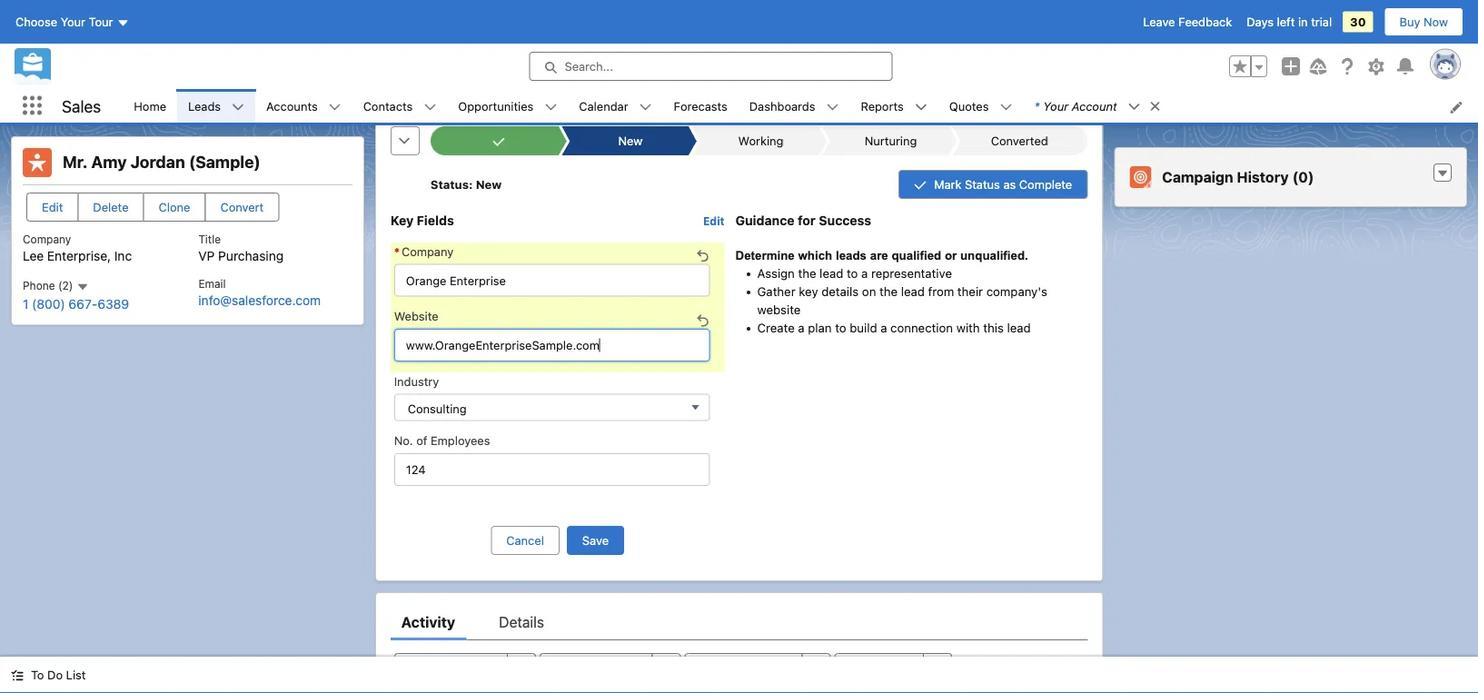 Task type: locate. For each thing, give the bounding box(es) containing it.
0 horizontal spatial text default image
[[232, 101, 245, 113]]

opportunities
[[458, 99, 534, 112]]

calendar link
[[568, 89, 639, 123]]

your for tour
[[61, 15, 85, 29]]

feedback
[[1179, 15, 1233, 29]]

quotes link
[[939, 89, 1000, 123]]

1 vertical spatial edit
[[703, 214, 725, 227]]

* right "quotes" list item
[[1035, 99, 1040, 113]]

0 vertical spatial *
[[1035, 99, 1040, 113]]

text default image left calendar link
[[545, 101, 557, 113]]

key
[[799, 284, 819, 298]]

account
[[1072, 99, 1118, 113]]

buy now
[[1400, 15, 1449, 29]]

new down calendar list item on the top
[[619, 133, 643, 147]]

reports link
[[850, 89, 915, 123]]

6389
[[97, 297, 129, 312]]

0 horizontal spatial lead
[[820, 266, 844, 280]]

1 horizontal spatial your
[[1044, 99, 1069, 113]]

website
[[758, 302, 801, 317]]

text default image left reports link
[[827, 101, 839, 113]]

0 horizontal spatial *
[[394, 244, 400, 257]]

your
[[61, 15, 85, 29], [1044, 99, 1069, 113]]

your inside 'popup button'
[[61, 15, 85, 29]]

0 horizontal spatial edit
[[42, 200, 63, 214]]

new right :
[[476, 177, 502, 191]]

leave feedback
[[1144, 15, 1233, 29]]

for
[[798, 213, 816, 228]]

employees
[[431, 433, 490, 447]]

details link
[[499, 604, 544, 640]]

1 horizontal spatial company
[[402, 244, 454, 257]]

company up lee
[[23, 233, 71, 246]]

lead right this
[[1007, 320, 1031, 335]]

1 vertical spatial *
[[394, 244, 400, 257]]

opportunities list item
[[447, 89, 568, 123]]

build
[[850, 320, 878, 335]]

list
[[123, 89, 1479, 123]]

Website url field
[[394, 328, 710, 361]]

0 horizontal spatial your
[[61, 15, 85, 29]]

the right on
[[880, 284, 898, 298]]

lead up details
[[820, 266, 844, 280]]

convert
[[220, 200, 264, 214]]

fields
[[417, 213, 454, 228]]

2 vertical spatial lead
[[1007, 320, 1031, 335]]

path options list box
[[431, 126, 1088, 155]]

key fields
[[391, 213, 454, 228]]

of
[[416, 433, 428, 447]]

your inside list
[[1044, 99, 1069, 113]]

lead down 'representative'
[[901, 284, 925, 298]]

left
[[1277, 15, 1295, 29]]

1 horizontal spatial new
[[619, 133, 643, 147]]

tab list
[[391, 604, 1088, 640]]

0 vertical spatial new
[[619, 133, 643, 147]]

the up key
[[798, 266, 817, 280]]

log a call
[[439, 661, 493, 674]]

dashboards list item
[[739, 89, 850, 123]]

a up on
[[862, 266, 868, 280]]

* down key
[[394, 244, 400, 257]]

buy now button
[[1385, 7, 1464, 36]]

your left account
[[1044, 99, 1069, 113]]

0 horizontal spatial company
[[23, 233, 71, 246]]

1 (800) 667-6389 link
[[23, 297, 129, 312]]

0 vertical spatial lead
[[820, 266, 844, 280]]

home link
[[123, 89, 177, 123]]

calendar
[[579, 99, 629, 112]]

1 horizontal spatial lead
[[901, 284, 925, 298]]

No. of Employees text field
[[394, 453, 710, 486]]

text default image
[[1149, 100, 1162, 113], [329, 101, 341, 113], [545, 101, 557, 113], [639, 101, 652, 113], [827, 101, 839, 113], [76, 281, 89, 293], [11, 669, 24, 682]]

your for account
[[1044, 99, 1069, 113]]

save
[[582, 533, 609, 547]]

representative
[[872, 266, 952, 280]]

details
[[499, 613, 544, 631]]

lee
[[23, 249, 44, 264]]

1 horizontal spatial text default image
[[424, 101, 437, 113]]

1 horizontal spatial edit
[[703, 214, 725, 227]]

text default image inside leads list item
[[232, 101, 245, 113]]

to down 'leads'
[[847, 266, 858, 280]]

text default image inside contacts list item
[[424, 101, 437, 113]]

company
[[23, 233, 71, 246], [402, 244, 454, 257]]

phone (2)
[[23, 280, 76, 292]]

industry
[[394, 374, 439, 387]]

this
[[984, 320, 1004, 335]]

text default image left to
[[11, 669, 24, 682]]

company down key fields
[[402, 244, 454, 257]]

1 vertical spatial lead
[[901, 284, 925, 298]]

delete
[[93, 200, 129, 214]]

text default image right (2)
[[76, 281, 89, 293]]

accounts list item
[[255, 89, 352, 123]]

jordan
[[131, 152, 185, 172]]

0 vertical spatial edit
[[42, 200, 63, 214]]

667-
[[69, 297, 97, 312]]

connection
[[891, 320, 953, 335]]

text default image for leads
[[232, 101, 245, 113]]

activity link
[[401, 604, 456, 640]]

text default image right accounts
[[329, 101, 341, 113]]

email
[[198, 277, 226, 290]]

forecasts
[[674, 99, 728, 112]]

company for company
[[402, 244, 454, 257]]

complete
[[1020, 177, 1073, 191]]

0 vertical spatial your
[[61, 15, 85, 29]]

status up fields
[[431, 177, 469, 191]]

edit left guidance
[[703, 214, 725, 227]]

mr. amy jordan (sample)
[[63, 152, 261, 172]]

1 horizontal spatial *
[[1035, 99, 1040, 113]]

group
[[1230, 55, 1268, 77]]

amy
[[91, 152, 127, 172]]

list item
[[1024, 89, 1170, 123]]

a
[[862, 266, 868, 280], [798, 320, 805, 335], [881, 320, 888, 335], [462, 661, 469, 674]]

leave feedback link
[[1144, 15, 1233, 29]]

to right plan
[[835, 320, 847, 335]]

1
[[23, 297, 28, 312]]

* inside list
[[1035, 99, 1040, 113]]

new inside new link
[[619, 133, 643, 147]]

text default image up new link
[[639, 101, 652, 113]]

new
[[619, 133, 643, 147], [476, 177, 502, 191]]

details
[[822, 284, 859, 298]]

0 vertical spatial to
[[847, 266, 858, 280]]

your left tour
[[61, 15, 85, 29]]

1 vertical spatial your
[[1044, 99, 1069, 113]]

(sample)
[[189, 152, 261, 172]]

edit down lead icon
[[42, 200, 63, 214]]

text default image inside phone (2) dropdown button
[[76, 281, 89, 293]]

(0)
[[1293, 169, 1315, 186]]

text default image for contacts
[[424, 101, 437, 113]]

status left as
[[965, 177, 1001, 191]]

plan
[[808, 320, 832, 335]]

list
[[66, 668, 86, 682]]

0 horizontal spatial the
[[798, 266, 817, 280]]

1 horizontal spatial status
[[965, 177, 1001, 191]]

success
[[819, 213, 872, 228]]

lead image
[[23, 148, 52, 177]]

do
[[47, 668, 63, 682]]

unqualified.
[[961, 248, 1029, 262]]

0 horizontal spatial new
[[476, 177, 502, 191]]

guidance for success
[[736, 213, 872, 228]]

reports list item
[[850, 89, 939, 123]]

leads
[[836, 248, 867, 262]]

accounts link
[[255, 89, 329, 123]]

leads
[[188, 99, 221, 112]]

on
[[862, 284, 876, 298]]

tour
[[89, 15, 113, 29]]

a right the log
[[462, 661, 469, 674]]

0 horizontal spatial status
[[431, 177, 469, 191]]

lead
[[820, 266, 844, 280], [901, 284, 925, 298], [1007, 320, 1031, 335]]

1 vertical spatial the
[[880, 284, 898, 298]]

text default image
[[232, 101, 245, 113], [424, 101, 437, 113], [1437, 167, 1450, 180]]

working link
[[700, 126, 819, 155]]

company inside company lee enterprise, inc
[[23, 233, 71, 246]]

status inside button
[[965, 177, 1001, 191]]

None text field
[[394, 263, 710, 296]]

leave
[[1144, 15, 1176, 29]]



Task type: describe. For each thing, give the bounding box(es) containing it.
1 (800) 667-6389
[[23, 297, 129, 312]]

mark status as complete
[[935, 177, 1073, 191]]

30
[[1351, 15, 1367, 29]]

a inside 'button'
[[462, 661, 469, 674]]

website
[[394, 309, 439, 322]]

key
[[391, 213, 414, 228]]

consulting button
[[394, 393, 710, 421]]

edit link
[[703, 213, 725, 227]]

or
[[945, 248, 957, 262]]

phone
[[23, 280, 55, 292]]

purchasing
[[218, 249, 284, 264]]

list item containing *
[[1024, 89, 1170, 123]]

quotes
[[950, 99, 989, 112]]

company for company lee enterprise, inc
[[23, 233, 71, 246]]

convert button
[[205, 193, 279, 222]]

text default image inside calendar list item
[[639, 101, 652, 113]]

2 horizontal spatial lead
[[1007, 320, 1031, 335]]

mark status as complete button
[[899, 170, 1088, 199]]

days left in trial
[[1247, 15, 1333, 29]]

edit inside edit button
[[42, 200, 63, 214]]

choose
[[15, 15, 57, 29]]

search...
[[565, 60, 613, 73]]

status : new
[[431, 177, 502, 191]]

a right "build"
[[881, 320, 888, 335]]

cancel
[[507, 533, 544, 547]]

leads link
[[177, 89, 232, 123]]

clone button
[[143, 193, 206, 222]]

to do list button
[[0, 657, 97, 693]]

with
[[957, 320, 980, 335]]

to do list
[[31, 668, 86, 682]]

create
[[758, 320, 795, 335]]

guidance
[[736, 213, 795, 228]]

list containing home
[[123, 89, 1479, 123]]

nurturing
[[865, 133, 918, 147]]

title
[[198, 233, 221, 246]]

determine
[[736, 248, 795, 262]]

inc
[[114, 249, 132, 264]]

text default image right account
[[1149, 100, 1162, 113]]

* for *
[[394, 244, 400, 257]]

calendar list item
[[568, 89, 663, 123]]

contacts list item
[[352, 89, 447, 123]]

(2)
[[58, 280, 73, 292]]

clone
[[159, 200, 190, 214]]

history
[[1237, 169, 1289, 186]]

their
[[958, 284, 983, 298]]

forecasts link
[[663, 89, 739, 123]]

* your account
[[1035, 99, 1118, 113]]

working
[[739, 133, 784, 147]]

buy
[[1400, 15, 1421, 29]]

text default image inside opportunities list item
[[545, 101, 557, 113]]

1 vertical spatial new
[[476, 177, 502, 191]]

1 vertical spatial to
[[835, 320, 847, 335]]

:
[[469, 177, 473, 191]]

leads list item
[[177, 89, 255, 123]]

assign
[[758, 266, 795, 280]]

accounts
[[266, 99, 318, 112]]

from
[[928, 284, 955, 298]]

to
[[31, 668, 44, 682]]

edit button
[[26, 193, 78, 222]]

text default image inside dashboards list item
[[827, 101, 839, 113]]

sales
[[62, 96, 101, 116]]

email info@salesforce.com
[[198, 277, 321, 308]]

mr.
[[63, 152, 88, 172]]

2 horizontal spatial text default image
[[1437, 167, 1450, 180]]

dashboards
[[750, 99, 816, 112]]

* for * your account
[[1035, 99, 1040, 113]]

nurturing link
[[830, 126, 949, 155]]

0 vertical spatial the
[[798, 266, 817, 280]]

contacts
[[363, 99, 413, 112]]

gather
[[758, 284, 796, 298]]

phone (2) button
[[23, 279, 89, 293]]

quotes list item
[[939, 89, 1024, 123]]

mark
[[935, 177, 962, 191]]

delete button
[[78, 193, 144, 222]]

log a call button
[[394, 653, 508, 682]]

search... button
[[529, 52, 893, 81]]

text default image inside the accounts "list item"
[[329, 101, 341, 113]]

info@salesforce.com
[[198, 293, 321, 308]]

call
[[472, 661, 493, 674]]

trial
[[1312, 15, 1333, 29]]

qualified
[[892, 248, 942, 262]]

are
[[870, 248, 889, 262]]

text default image inside to do list button
[[11, 669, 24, 682]]

(800)
[[32, 297, 65, 312]]

enterprise,
[[47, 249, 111, 264]]

now
[[1424, 15, 1449, 29]]

company's
[[987, 284, 1048, 298]]

campaign history (0)
[[1163, 169, 1315, 186]]

1 horizontal spatial the
[[880, 284, 898, 298]]

choose your tour button
[[15, 7, 130, 36]]

log
[[439, 661, 459, 674]]

no. of employees
[[394, 433, 490, 447]]

tab list containing activity
[[391, 604, 1088, 640]]

a left plan
[[798, 320, 805, 335]]

as
[[1004, 177, 1016, 191]]

reports
[[861, 99, 904, 112]]

save button
[[567, 526, 624, 555]]



Task type: vqa. For each thing, say whether or not it's contained in the screenshot.
Sample link
no



